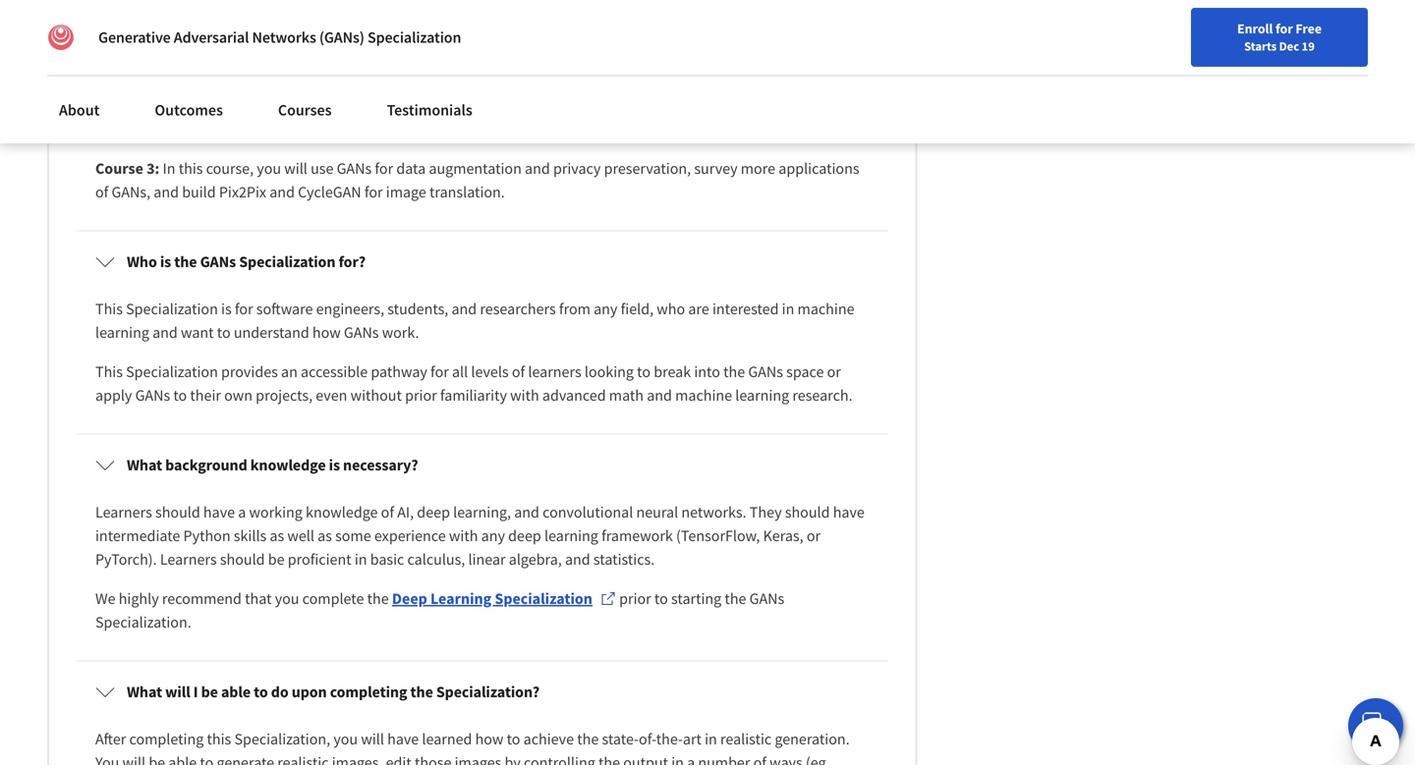 Task type: vqa. For each thing, say whether or not it's contained in the screenshot.
the rightmost THE "FREE"
no



Task type: describe. For each thing, give the bounding box(es) containing it.
of left bias
[[814, 72, 827, 92]]

you inside in this course, you will understand the challenges of evaluating gans, compare different generative models, use the fréchet inception distance (fid) method to evaluate the fidelity and diversity of gans, identify sources of bias and the ways to detect it in gans, and learn and implement the techniques associated with the state-of-the-art stylegan.
[[257, 49, 281, 68]]

output
[[623, 753, 668, 766]]

in inside in this course, you will understand the challenges of evaluating gans, compare different generative models, use the fréchet inception distance (fid) method to evaluate the fidelity and diversity of gans, identify sources of bias and the ways to detect it in gans, and learn and implement the techniques associated with the state-of-the-art stylegan.
[[259, 96, 271, 115]]

a inside after completing this specialization, you will have learned how to achieve the state-of-the-art in realistic generation. you will be able to generate realistic images, edit those images by controlling the output in a number of ways (eg
[[687, 753, 695, 766]]

what for what will i be able to do upon completing the specialization?
[[127, 683, 162, 702]]

to up by
[[507, 730, 520, 749]]

to left their
[[173, 386, 187, 405]]

deep
[[392, 589, 427, 609]]

apply
[[95, 386, 132, 405]]

and right algebra,
[[565, 550, 590, 570]]

understand inside this specialization is for software engineers, students, and researchers from any field, who are interested in machine learning and want to understand how gans work.
[[234, 323, 309, 343]]

course 3:
[[95, 159, 163, 178]]

networks
[[252, 28, 316, 47]]

will inside dropdown button
[[165, 683, 190, 702]]

pix2pix
[[219, 182, 266, 202]]

what background knowledge is necessary? button
[[80, 438, 885, 493]]

you inside in this course, you will use gans for data augmentation and privacy preservation, survey more applications of gans, and build pix2pix and cyclegan for image translation.
[[257, 159, 281, 178]]

edit
[[386, 753, 412, 766]]

achieve
[[524, 730, 574, 749]]

for left 'data'
[[375, 159, 393, 178]]

advanced
[[543, 386, 606, 405]]

what for what background knowledge is necessary?
[[127, 456, 162, 475]]

well
[[287, 526, 314, 546]]

pytorch).
[[95, 550, 157, 570]]

the- inside in this course, you will understand the challenges of evaluating gans, compare different generative models, use the fréchet inception distance (fid) method to evaluate the fidelity and diversity of gans, identify sources of bias and the ways to detect it in gans, and learn and implement the techniques associated with the state-of-the-art stylegan.
[[770, 96, 797, 115]]

the up method
[[389, 49, 411, 68]]

skills
[[234, 526, 267, 546]]

and up stylegan.
[[95, 96, 121, 115]]

of down compare on the left of page
[[649, 72, 663, 92]]

the inside dropdown button
[[410, 683, 433, 702]]

the inside 'prior to starting the gans specialization.'
[[725, 589, 747, 609]]

evaluating
[[504, 49, 573, 68]]

after
[[95, 730, 126, 749]]

of inside in this course, you will use gans for data augmentation and privacy preservation, survey more applications of gans, and build pix2pix and cyclegan for image translation.
[[95, 182, 108, 202]]

free
[[1296, 20, 1322, 37]]

familiarity
[[440, 386, 507, 405]]

have inside after completing this specialization, you will have learned how to achieve the state-of-the-art in realistic generation. you will be able to generate realistic images, edit those images by controlling the output in a number of ways (eg
[[387, 730, 419, 749]]

outcomes link
[[143, 88, 235, 132]]

with inside in this course, you will understand the challenges of evaluating gans, compare different generative models, use the fréchet inception distance (fid) method to evaluate the fidelity and diversity of gans, identify sources of bias and the ways to detect it in gans, and learn and implement the techniques associated with the state-of-the-art stylegan.
[[659, 96, 688, 115]]

who
[[657, 299, 685, 319]]

are
[[688, 299, 709, 319]]

the left fidelity
[[488, 72, 510, 92]]

to left generate
[[200, 753, 214, 766]]

and left privacy
[[525, 159, 550, 178]]

generative adversarial networks (gans) specialization
[[98, 28, 461, 47]]

generative
[[98, 28, 171, 47]]

field,
[[621, 299, 654, 319]]

looking
[[585, 362, 634, 382]]

method
[[357, 72, 409, 92]]

to left break
[[637, 362, 651, 382]]

1 horizontal spatial learners
[[160, 550, 217, 570]]

with inside this specialization provides an accessible pathway for all levels of learners looking to break into the gans space or apply gans to their own projects, even without prior familiarity with advanced math and machine learning research.
[[510, 386, 539, 405]]

this for this specialization is for software engineers, students, and researchers from any field, who are interested in machine learning and want to understand how gans work.
[[95, 299, 123, 319]]

any inside this specialization is for software engineers, students, and researchers from any field, who are interested in machine learning and want to understand how gans work.
[[594, 299, 618, 319]]

and right students,
[[452, 299, 477, 319]]

in inside this specialization is for software engineers, students, and researchers from any field, who are interested in machine learning and want to understand how gans work.
[[782, 299, 795, 319]]

learn
[[345, 96, 378, 115]]

this specialization is for software engineers, students, and researchers from any field, who are interested in machine learning and want to understand how gans work.
[[95, 299, 858, 343]]

some
[[335, 526, 371, 546]]

for inside this specialization provides an accessible pathway for all levels of learners looking to break into the gans space or apply gans to their own projects, even without prior familiarity with advanced math and machine learning research.
[[431, 362, 449, 382]]

calculus,
[[407, 550, 465, 570]]

outcomes
[[155, 100, 223, 120]]

and left want
[[152, 323, 178, 343]]

specialization inside this specialization is for software engineers, students, and researchers from any field, who are interested in machine learning and want to understand how gans work.
[[126, 299, 218, 319]]

work.
[[382, 323, 419, 343]]

course, for distance
[[206, 49, 254, 68]]

space
[[787, 362, 824, 382]]

deeplearning.ai image
[[47, 24, 75, 51]]

in for gans,
[[163, 159, 175, 178]]

learned
[[422, 730, 472, 749]]

math
[[609, 386, 644, 405]]

prior inside this specialization provides an accessible pathway for all levels of learners looking to break into the gans space or apply gans to their own projects, even without prior familiarity with advanced math and machine learning research.
[[405, 386, 437, 405]]

be inside learners should have a working knowledge of ai, deep learning, and convolutional neural networks. they should have intermediate python skills as well as some experience with any deep learning framework (tensorflow, keras, or pytorch). learners should be proficient in basic calculus, linear algebra, and statistics.
[[268, 550, 285, 570]]

able inside after completing this specialization, you will have learned how to achieve the state-of-the-art in realistic generation. you will be able to generate realistic images, edit those images by controlling the output in a number of ways (eg
[[168, 753, 197, 766]]

the inside this specialization provides an accessible pathway for all levels of learners looking to break into the gans space or apply gans to their own projects, even without prior familiarity with advanced math and machine learning research.
[[724, 362, 745, 382]]

survey
[[694, 159, 738, 178]]

the left 'deep' at the bottom left of page
[[367, 589, 389, 609]]

those
[[415, 753, 452, 766]]

working
[[249, 503, 303, 522]]

completing inside after completing this specialization, you will have learned how to achieve the state-of-the-art in realistic generation. you will be able to generate realistic images, edit those images by controlling the output in a number of ways (eg
[[129, 730, 204, 749]]

we highly recommend that you complete the
[[95, 589, 392, 609]]

cyclegan
[[298, 182, 361, 202]]

in for fréchet
[[163, 49, 175, 68]]

of- inside after completing this specialization, you will have learned how to achieve the state-of-the-art in realistic generation. you will be able to generate realistic images, edit those images by controlling the output in a number of ways (eg
[[639, 730, 656, 749]]

number
[[698, 753, 750, 766]]

the left "fréchet"
[[121, 72, 143, 92]]

2 horizontal spatial have
[[833, 503, 865, 522]]

1 horizontal spatial realistic
[[721, 730, 772, 749]]

interested
[[713, 299, 779, 319]]

background
[[165, 456, 247, 475]]

0 horizontal spatial should
[[155, 503, 200, 522]]

associated
[[586, 96, 656, 115]]

0 horizontal spatial learners
[[95, 503, 152, 522]]

neural
[[636, 503, 678, 522]]

gans inside in this course, you will use gans for data augmentation and privacy preservation, survey more applications of gans, and build pix2pix and cyclegan for image translation.
[[337, 159, 372, 178]]

how inside after completing this specialization, you will have learned how to achieve the state-of-the-art in realistic generation. you will be able to generate realistic images, edit those images by controlling the output in a number of ways (eg
[[475, 730, 504, 749]]

images
[[455, 753, 502, 766]]

gans inside 'prior to starting the gans specialization.'
[[750, 589, 785, 609]]

will up images,
[[361, 730, 384, 749]]

of inside after completing this specialization, you will have learned how to achieve the state-of-the-art in realistic generation. you will be able to generate realistic images, edit those images by controlling the output in a number of ways (eg
[[754, 753, 767, 766]]

basic
[[370, 550, 404, 570]]

students,
[[388, 299, 449, 319]]

courses
[[278, 100, 332, 120]]

specialization?
[[436, 683, 540, 702]]

framework
[[602, 526, 673, 546]]

how inside this specialization is for software engineers, students, and researchers from any field, who are interested in machine learning and want to understand how gans work.
[[313, 323, 341, 343]]

this for this specialization provides an accessible pathway for all levels of learners looking to break into the gans space or apply gans to their own projects, even without prior familiarity with advanced math and machine learning research.
[[95, 362, 123, 382]]

and right learning,
[[514, 503, 540, 522]]

adversarial
[[174, 28, 249, 47]]

provides
[[221, 362, 278, 382]]

to inside this specialization is for software engineers, students, and researchers from any field, who are interested in machine learning and want to understand how gans work.
[[217, 323, 231, 343]]

is inside dropdown button
[[329, 456, 340, 475]]

own
[[224, 386, 253, 405]]

gans left the 'space'
[[748, 362, 783, 382]]

engineers,
[[316, 299, 384, 319]]

break
[[654, 362, 691, 382]]

1 vertical spatial deep
[[508, 526, 541, 546]]

any inside learners should have a working knowledge of ai, deep learning, and convolutional neural networks. they should have intermediate python skills as well as some experience with any deep learning framework (tensorflow, keras, or pytorch). learners should be proficient in basic calculus, linear algebra, and statistics.
[[481, 526, 505, 546]]

gans inside 'dropdown button'
[[200, 252, 236, 272]]

challenges
[[414, 49, 484, 68]]

highly
[[119, 589, 159, 609]]

gans right apply
[[135, 386, 170, 405]]

gans, down distance
[[274, 96, 313, 115]]

or inside this specialization provides an accessible pathway for all levels of learners looking to break into the gans space or apply gans to their own projects, even without prior familiarity with advanced math and machine learning research.
[[827, 362, 841, 382]]

techniques
[[510, 96, 583, 115]]

is inside 'dropdown button'
[[160, 252, 171, 272]]

is inside this specialization is for software engineers, students, and researchers from any field, who are interested in machine learning and want to understand how gans work.
[[221, 299, 232, 319]]

learners
[[528, 362, 582, 382]]

images,
[[332, 753, 383, 766]]

0 horizontal spatial have
[[203, 503, 235, 522]]

enroll for free starts dec 19
[[1238, 20, 1322, 54]]

to left detect
[[185, 96, 198, 115]]

after completing this specialization, you will have learned how to achieve the state-of-the-art in realistic generation. you will be able to generate realistic images, edit those images by controlling the output in a number of ways (eg
[[95, 730, 872, 766]]

testimonials
[[387, 100, 473, 120]]

diversity
[[590, 72, 646, 92]]

or inside learners should have a working knowledge of ai, deep learning, and convolutional neural networks. they should have intermediate python skills as well as some experience with any deep learning framework (tensorflow, keras, or pytorch). learners should be proficient in basic calculus, linear algebra, and statistics.
[[807, 526, 821, 546]]

learners should have a working knowledge of ai, deep learning, and convolutional neural networks. they should have intermediate python skills as well as some experience with any deep learning framework (tensorflow, keras, or pytorch). learners should be proficient in basic calculus, linear algebra, and statistics.
[[95, 503, 868, 570]]

experience
[[374, 526, 446, 546]]

starting
[[671, 589, 722, 609]]

(tensorflow,
[[676, 526, 760, 546]]

the left output
[[599, 753, 620, 766]]

identify
[[708, 72, 758, 92]]

in this course, you will use gans for data augmentation and privacy preservation, survey more applications of gans, and build pix2pix and cyclegan for image translation.
[[95, 159, 863, 202]]

specialization up challenges
[[368, 28, 461, 47]]

who is the gans specialization for? button
[[80, 234, 885, 289]]

the up stylegan.
[[124, 96, 145, 115]]

and right pix2pix
[[270, 182, 295, 202]]

for left image
[[365, 182, 383, 202]]

preservation,
[[604, 159, 691, 178]]

you inside after completing this specialization, you will have learned how to achieve the state-of-the-art in realistic generation. you will be able to generate realistic images, edit those images by controlling the output in a number of ways (eg
[[334, 730, 358, 749]]

knowledge inside dropdown button
[[250, 456, 326, 475]]

be inside after completing this specialization, you will have learned how to achieve the state-of-the-art in realistic generation. you will be able to generate realistic images, edit those images by controlling the output in a number of ways (eg
[[149, 753, 165, 766]]

ai,
[[397, 503, 414, 522]]

you
[[95, 753, 119, 766]]

implement
[[410, 96, 482, 115]]

chat with us image
[[1360, 711, 1392, 742]]

learning inside this specialization is for software engineers, students, and researchers from any field, who are interested in machine learning and want to understand how gans work.
[[95, 323, 149, 343]]

opens in a new tab image
[[601, 591, 616, 607]]

specialization inside "link"
[[495, 589, 593, 609]]

intermediate
[[95, 526, 180, 546]]

this for and
[[179, 159, 203, 178]]

projects,
[[256, 386, 313, 405]]

prior inside 'prior to starting the gans specialization.'
[[619, 589, 651, 609]]



Task type: locate. For each thing, give the bounding box(es) containing it.
1 horizontal spatial ways
[[770, 753, 803, 766]]

state- inside after completing this specialization, you will have learned how to achieve the state-of-the-art in realistic generation. you will be able to generate realistic images, edit those images by controlling the output in a number of ways (eg
[[602, 730, 639, 749]]

1 vertical spatial be
[[201, 683, 218, 702]]

courses link
[[266, 88, 344, 132]]

1 vertical spatial or
[[807, 526, 821, 546]]

gans, inside in this course, you will use gans for data augmentation and privacy preservation, survey more applications of gans, and build pix2pix and cyclegan for image translation.
[[112, 182, 150, 202]]

1 what from the top
[[127, 456, 162, 475]]

2 course, from the top
[[206, 159, 254, 178]]

0 vertical spatial how
[[313, 323, 341, 343]]

0 vertical spatial machine
[[798, 299, 855, 319]]

1 vertical spatial in
[[163, 159, 175, 178]]

1 vertical spatial knowledge
[[306, 503, 378, 522]]

understand inside in this course, you will understand the challenges of evaluating gans, compare different generative models, use the fréchet inception distance (fid) method to evaluate the fidelity and diversity of gans, identify sources of bias and the ways to detect it in gans, and learn and implement the techniques associated with the state-of-the-art stylegan.
[[311, 49, 386, 68]]

of left "evaluating"
[[488, 49, 501, 68]]

learners
[[95, 503, 152, 522], [160, 550, 217, 570]]

the-
[[770, 96, 797, 115], [656, 730, 683, 749]]

1 horizontal spatial as
[[318, 526, 332, 546]]

with down learners
[[510, 386, 539, 405]]

what background knowledge is necessary?
[[127, 456, 418, 475]]

without
[[351, 386, 402, 405]]

and down (fid)
[[316, 96, 341, 115]]

fréchet
[[146, 72, 196, 92]]

of inside this specialization provides an accessible pathway for all levels of learners looking to break into the gans space or apply gans to their own projects, even without prior familiarity with advanced math and machine learning research.
[[512, 362, 525, 382]]

0 vertical spatial knowledge
[[250, 456, 326, 475]]

will inside in this course, you will use gans for data augmentation and privacy preservation, survey more applications of gans, and build pix2pix and cyclegan for image translation.
[[284, 159, 308, 178]]

1 vertical spatial prior
[[619, 589, 651, 609]]

0 horizontal spatial state-
[[602, 730, 639, 749]]

gans inside this specialization is for software engineers, students, and researchers from any field, who are interested in machine learning and want to understand how gans work.
[[344, 323, 379, 343]]

in inside in this course, you will use gans for data augmentation and privacy preservation, survey more applications of gans, and build pix2pix and cyclegan for image translation.
[[163, 159, 175, 178]]

course
[[95, 159, 143, 178]]

0 vertical spatial deep
[[417, 503, 450, 522]]

use inside in this course, you will understand the challenges of evaluating gans, compare different generative models, use the fréchet inception distance (fid) method to evaluate the fidelity and diversity of gans, identify sources of bias and the ways to detect it in gans, and learn and implement the techniques associated with the state-of-the-art stylegan.
[[95, 72, 118, 92]]

privacy
[[553, 159, 601, 178]]

any up linear
[[481, 526, 505, 546]]

specialization
[[368, 28, 461, 47], [239, 252, 336, 272], [126, 299, 218, 319], [126, 362, 218, 382], [495, 589, 593, 609]]

in inside in this course, you will understand the challenges of evaluating gans, compare different generative models, use the fréchet inception distance (fid) method to evaluate the fidelity and diversity of gans, identify sources of bias and the ways to detect it in gans, and learn and implement the techniques associated with the state-of-the-art stylegan.
[[163, 49, 175, 68]]

1 horizontal spatial how
[[475, 730, 504, 749]]

compare
[[618, 49, 676, 68]]

that
[[245, 589, 272, 609]]

of right levels on the left
[[512, 362, 525, 382]]

knowledge inside learners should have a working knowledge of ai, deep learning, and convolutional neural networks. they should have intermediate python skills as well as some experience with any deep learning framework (tensorflow, keras, or pytorch). learners should be proficient in basic calculus, linear algebra, and statistics.
[[306, 503, 378, 522]]

to right want
[[217, 323, 231, 343]]

should down "skills"
[[220, 550, 265, 570]]

this inside in this course, you will understand the challenges of evaluating gans, compare different generative models, use the fréchet inception distance (fid) method to evaluate the fidelity and diversity of gans, identify sources of bias and the ways to detect it in gans, and learn and implement the techniques associated with the state-of-the-art stylegan.
[[179, 49, 203, 68]]

use up about
[[95, 72, 118, 92]]

the- down sources
[[770, 96, 797, 115]]

have up 'edit'
[[387, 730, 419, 749]]

0 vertical spatial realistic
[[721, 730, 772, 749]]

will right you
[[122, 753, 146, 766]]

2 vertical spatial learning
[[545, 526, 599, 546]]

ways inside after completing this specialization, you will have learned how to achieve the state-of-the-art in realistic generation. you will be able to generate realistic images, edit those images by controlling the output in a number of ways (eg
[[770, 753, 803, 766]]

2 horizontal spatial should
[[785, 503, 830, 522]]

in down some
[[355, 550, 367, 570]]

of left ai,
[[381, 503, 394, 522]]

knowledge up some
[[306, 503, 378, 522]]

2 horizontal spatial be
[[268, 550, 285, 570]]

deep up algebra,
[[508, 526, 541, 546]]

starts
[[1245, 38, 1277, 54]]

0 horizontal spatial any
[[481, 526, 505, 546]]

0 vertical spatial what
[[127, 456, 162, 475]]

1 in from the top
[[163, 49, 175, 68]]

realistic down specialization,
[[277, 753, 329, 766]]

controlling
[[524, 753, 595, 766]]

with right associated
[[659, 96, 688, 115]]

gans,
[[576, 49, 615, 68], [666, 72, 705, 92], [274, 96, 313, 115], [112, 182, 150, 202]]

None search field
[[280, 12, 605, 52]]

course,
[[206, 49, 254, 68], [206, 159, 254, 178]]

the- inside after completing this specialization, you will have learned how to achieve the state-of-the-art in realistic generation. you will be able to generate realistic images, edit those images by controlling the output in a number of ways (eg
[[656, 730, 683, 749]]

ways down "fréchet"
[[149, 96, 182, 115]]

prior down pathway
[[405, 386, 437, 405]]

1 vertical spatial this
[[95, 362, 123, 382]]

complete
[[302, 589, 364, 609]]

for inside enroll for free starts dec 19
[[1276, 20, 1293, 37]]

0 horizontal spatial understand
[[234, 323, 309, 343]]

state- inside in this course, you will understand the challenges of evaluating gans, compare different generative models, use the fréchet inception distance (fid) method to evaluate the fidelity and diversity of gans, identify sources of bias and the ways to detect it in gans, and learn and implement the techniques associated with the state-of-the-art stylegan.
[[716, 96, 753, 115]]

0 horizontal spatial be
[[149, 753, 165, 766]]

0 vertical spatial in
[[163, 49, 175, 68]]

learners up intermediate
[[95, 503, 152, 522]]

of-
[[753, 96, 770, 115], [639, 730, 656, 749]]

1 vertical spatial use
[[311, 159, 334, 178]]

learners down python
[[160, 550, 217, 570]]

1 horizontal spatial any
[[594, 299, 618, 319]]

course, up inception
[[206, 49, 254, 68]]

in up 'number'
[[705, 730, 717, 749]]

i
[[193, 683, 198, 702]]

1 vertical spatial with
[[510, 386, 539, 405]]

coursera image
[[24, 16, 148, 47]]

learning
[[431, 589, 492, 609]]

1 horizontal spatial the-
[[770, 96, 797, 115]]

completing inside dropdown button
[[330, 683, 407, 702]]

0 vertical spatial ways
[[149, 96, 182, 115]]

knowledge
[[250, 456, 326, 475], [306, 503, 378, 522]]

able left generate
[[168, 753, 197, 766]]

machine down into
[[675, 386, 732, 405]]

this inside after completing this specialization, you will have learned how to achieve the state-of-the-art in realistic generation. you will be able to generate realistic images, edit those images by controlling the output in a number of ways (eg
[[207, 730, 231, 749]]

1 horizontal spatial a
[[687, 753, 695, 766]]

0 vertical spatial any
[[594, 299, 618, 319]]

all
[[452, 362, 468, 382]]

2 vertical spatial is
[[329, 456, 340, 475]]

gans down engineers,
[[344, 323, 379, 343]]

0 horizontal spatial prior
[[405, 386, 437, 405]]

in right output
[[672, 753, 684, 766]]

what will i be able to do upon completing the specialization? button
[[80, 665, 885, 720]]

learning inside learners should have a working knowledge of ai, deep learning, and convolutional neural networks. they should have intermediate python skills as well as some experience with any deep learning framework (tensorflow, keras, or pytorch). learners should be proficient in basic calculus, linear algebra, and statistics.
[[545, 526, 599, 546]]

1 vertical spatial state-
[[602, 730, 639, 749]]

as right well
[[318, 526, 332, 546]]

should
[[155, 503, 200, 522], [785, 503, 830, 522], [220, 550, 265, 570]]

testimonials link
[[375, 88, 484, 132]]

art inside in this course, you will understand the challenges of evaluating gans, compare different generative models, use the fréchet inception distance (fid) method to evaluate the fidelity and diversity of gans, identify sources of bias and the ways to detect it in gans, and learn and implement the techniques associated with the state-of-the-art stylegan.
[[797, 96, 816, 115]]

1 horizontal spatial with
[[510, 386, 539, 405]]

ways inside in this course, you will understand the challenges of evaluating gans, compare different generative models, use the fréchet inception distance (fid) method to evaluate the fidelity and diversity of gans, identify sources of bias and the ways to detect it in gans, and learn and implement the techniques associated with the state-of-the-art stylegan.
[[149, 96, 182, 115]]

is left necessary?
[[329, 456, 340, 475]]

for up dec
[[1276, 20, 1293, 37]]

deep learning specialization
[[392, 589, 593, 609]]

is
[[160, 252, 171, 272], [221, 299, 232, 319], [329, 456, 340, 475]]

gans, up diversity at the left of page
[[576, 49, 615, 68]]

who is the gans specialization for?
[[127, 252, 366, 272]]

more
[[741, 159, 776, 178]]

1 horizontal spatial state-
[[716, 96, 753, 115]]

0 horizontal spatial as
[[270, 526, 284, 546]]

0 horizontal spatial realistic
[[277, 753, 329, 766]]

of- inside in this course, you will understand the challenges of evaluating gans, compare different generative models, use the fréchet inception distance (fid) method to evaluate the fidelity and diversity of gans, identify sources of bias and the ways to detect it in gans, and learn and implement the techniques associated with the state-of-the-art stylegan.
[[753, 96, 770, 115]]

1 vertical spatial learners
[[160, 550, 217, 570]]

in right 3:
[[163, 159, 175, 178]]

this specialization provides an accessible pathway for all levels of learners looking to break into the gans space or apply gans to their own projects, even without prior familiarity with advanced math and machine learning research.
[[95, 362, 853, 405]]

levels
[[471, 362, 509, 382]]

2 vertical spatial this
[[207, 730, 231, 749]]

machine
[[798, 299, 855, 319], [675, 386, 732, 405]]

1 horizontal spatial should
[[220, 550, 265, 570]]

proficient
[[288, 550, 352, 570]]

menu item
[[1059, 20, 1186, 84]]

this inside in this course, you will use gans for data augmentation and privacy preservation, survey more applications of gans, and build pix2pix and cyclegan for image translation.
[[179, 159, 203, 178]]

learning up apply
[[95, 323, 149, 343]]

1 horizontal spatial art
[[797, 96, 816, 115]]

will left i
[[165, 683, 190, 702]]

the up controlling
[[577, 730, 599, 749]]

specialization inside 'dropdown button'
[[239, 252, 336, 272]]

distance
[[264, 72, 320, 92]]

statistics.
[[594, 550, 655, 570]]

0 vertical spatial able
[[221, 683, 251, 702]]

networks.
[[682, 503, 747, 522]]

deep
[[417, 503, 450, 522], [508, 526, 541, 546]]

be right i
[[201, 683, 218, 702]]

0 vertical spatial the-
[[770, 96, 797, 115]]

machine inside this specialization is for software engineers, students, and researchers from any field, who are interested in machine learning and want to understand how gans work.
[[798, 299, 855, 319]]

how up images
[[475, 730, 504, 749]]

0 vertical spatial use
[[95, 72, 118, 92]]

keras,
[[763, 526, 804, 546]]

this up build
[[179, 159, 203, 178]]

machine up the 'space'
[[798, 299, 855, 319]]

with
[[659, 96, 688, 115], [510, 386, 539, 405], [449, 526, 478, 546]]

be inside dropdown button
[[201, 683, 218, 702]]

course, for build
[[206, 159, 254, 178]]

1 horizontal spatial prior
[[619, 589, 651, 609]]

0 vertical spatial completing
[[330, 683, 407, 702]]

0 vertical spatial a
[[238, 503, 246, 522]]

course, inside in this course, you will use gans for data augmentation and privacy preservation, survey more applications of gans, and build pix2pix and cyclegan for image translation.
[[206, 159, 254, 178]]

you up images,
[[334, 730, 358, 749]]

the right starting
[[725, 589, 747, 609]]

1 horizontal spatial able
[[221, 683, 251, 702]]

1 vertical spatial of-
[[639, 730, 656, 749]]

generate
[[217, 753, 274, 766]]

as down working
[[270, 526, 284, 546]]

gans down build
[[200, 252, 236, 272]]

gans, down different
[[666, 72, 705, 92]]

1 horizontal spatial use
[[311, 159, 334, 178]]

any
[[594, 299, 618, 319], [481, 526, 505, 546]]

and up techniques
[[562, 72, 587, 92]]

0 horizontal spatial art
[[683, 730, 702, 749]]

what will i be able to do upon completing the specialization?
[[127, 683, 540, 702]]

the inside 'dropdown button'
[[174, 252, 197, 272]]

and inside this specialization provides an accessible pathway for all levels of learners looking to break into the gans space or apply gans to their own projects, even without prior familiarity with advanced math and machine learning research.
[[647, 386, 672, 405]]

from
[[559, 299, 591, 319]]

0 vertical spatial of-
[[753, 96, 770, 115]]

0 horizontal spatial of-
[[639, 730, 656, 749]]

or
[[827, 362, 841, 382], [807, 526, 821, 546]]

0 horizontal spatial machine
[[675, 386, 732, 405]]

you right that
[[275, 589, 299, 609]]

1 vertical spatial what
[[127, 683, 162, 702]]

for?
[[339, 252, 366, 272]]

prior
[[405, 386, 437, 405], [619, 589, 651, 609]]

recommend
[[162, 589, 242, 609]]

0 horizontal spatial learning
[[95, 323, 149, 343]]

to left do
[[254, 683, 268, 702]]

able inside dropdown button
[[221, 683, 251, 702]]

learning down the 'space'
[[736, 386, 790, 405]]

course, inside in this course, you will understand the challenges of evaluating gans, compare different generative models, use the fréchet inception distance (fid) method to evaluate the fidelity and diversity of gans, identify sources of bias and the ways to detect it in gans, and learn and implement the techniques associated with the state-of-the-art stylegan.
[[206, 49, 254, 68]]

0 horizontal spatial or
[[807, 526, 821, 546]]

specialization down algebra,
[[495, 589, 593, 609]]

the down identify
[[691, 96, 713, 115]]

0 vertical spatial course,
[[206, 49, 254, 68]]

2 this from the top
[[95, 362, 123, 382]]

to inside dropdown button
[[254, 683, 268, 702]]

the right implement
[[485, 96, 507, 115]]

1 horizontal spatial completing
[[330, 683, 407, 702]]

bias
[[831, 72, 858, 92]]

a inside learners should have a working knowledge of ai, deep learning, and convolutional neural networks. they should have intermediate python skills as well as some experience with any deep learning framework (tensorflow, keras, or pytorch). learners should be proficient in basic calculus, linear algebra, and statistics.
[[238, 503, 246, 522]]

0 vertical spatial art
[[797, 96, 816, 115]]

0 horizontal spatial a
[[238, 503, 246, 522]]

1 vertical spatial art
[[683, 730, 702, 749]]

accessible
[[301, 362, 368, 382]]

specialization up 'software'
[[239, 252, 336, 272]]

this for inception
[[179, 49, 203, 68]]

upon
[[292, 683, 327, 702]]

inception
[[199, 72, 261, 92]]

for left 'software'
[[235, 299, 253, 319]]

build
[[182, 182, 216, 202]]

of
[[488, 49, 501, 68], [649, 72, 663, 92], [814, 72, 827, 92], [95, 182, 108, 202], [512, 362, 525, 382], [381, 503, 394, 522], [754, 753, 767, 766]]

deep learning specialization link
[[392, 587, 616, 611]]

specialization up want
[[126, 299, 218, 319]]

0 horizontal spatial how
[[313, 323, 341, 343]]

realistic up 'number'
[[721, 730, 772, 749]]

sources
[[761, 72, 811, 92]]

with inside learners should have a working knowledge of ai, deep learning, and convolutional neural networks. they should have intermediate python skills as well as some experience with any deep learning framework (tensorflow, keras, or pytorch). learners should be proficient in basic calculus, linear algebra, and statistics.
[[449, 526, 478, 546]]

art inside after completing this specialization, you will have learned how to achieve the state-of-the-art in realistic generation. you will be able to generate realistic images, edit those images by controlling the output in a number of ways (eg
[[683, 730, 702, 749]]

of- up output
[[639, 730, 656, 749]]

this inside this specialization is for software engineers, students, and researchers from any field, who are interested in machine learning and want to understand how gans work.
[[95, 299, 123, 319]]

0 horizontal spatial the-
[[656, 730, 683, 749]]

who
[[127, 252, 157, 272]]

0 vertical spatial this
[[95, 299, 123, 319]]

is down "who is the gans specialization for?"
[[221, 299, 232, 319]]

in right it
[[259, 96, 271, 115]]

use inside in this course, you will use gans for data augmentation and privacy preservation, survey more applications of gans, and build pix2pix and cyclegan for image translation.
[[311, 159, 334, 178]]

evaluate
[[429, 72, 485, 92]]

the up learned on the bottom left of page
[[410, 683, 433, 702]]

understand down 'software'
[[234, 323, 309, 343]]

1 course, from the top
[[206, 49, 254, 68]]

will up cyclegan
[[284, 159, 308, 178]]

the- up output
[[656, 730, 683, 749]]

1 vertical spatial realistic
[[277, 753, 329, 766]]

2 horizontal spatial is
[[329, 456, 340, 475]]

of inside learners should have a working knowledge of ai, deep learning, and convolutional neural networks. they should have intermediate python skills as well as some experience with any deep learning framework (tensorflow, keras, or pytorch). learners should be proficient in basic calculus, linear algebra, and statistics.
[[381, 503, 394, 522]]

translation.
[[430, 182, 505, 202]]

1 vertical spatial learning
[[736, 386, 790, 405]]

and down break
[[647, 386, 672, 405]]

machine inside this specialization provides an accessible pathway for all levels of learners looking to break into the gans space or apply gans to their own projects, even without prior familiarity with advanced math and machine learning research.
[[675, 386, 732, 405]]

learning inside this specialization provides an accessible pathway for all levels of learners looking to break into the gans space or apply gans to their own projects, even without prior familiarity with advanced math and machine learning research.
[[736, 386, 790, 405]]

be right you
[[149, 753, 165, 766]]

state- up output
[[602, 730, 639, 749]]

0 vertical spatial state-
[[716, 96, 753, 115]]

1 as from the left
[[270, 526, 284, 546]]

1 vertical spatial able
[[168, 753, 197, 766]]

any right from
[[594, 299, 618, 319]]

0 vertical spatial understand
[[311, 49, 386, 68]]

0 horizontal spatial is
[[160, 252, 171, 272]]

of- down sources
[[753, 96, 770, 115]]

1 horizontal spatial or
[[827, 362, 841, 382]]

to up testimonials
[[412, 72, 426, 92]]

2 vertical spatial be
[[149, 753, 165, 766]]

will inside in this course, you will understand the challenges of evaluating gans, compare different generative models, use the fréchet inception distance (fid) method to evaluate the fidelity and diversity of gans, identify sources of bias and the ways to detect it in gans, and learn and implement the techniques associated with the state-of-the-art stylegan.
[[284, 49, 308, 68]]

in right interested
[[782, 299, 795, 319]]

0 vertical spatial is
[[160, 252, 171, 272]]

even
[[316, 386, 347, 405]]

1 horizontal spatial is
[[221, 299, 232, 319]]

specialization inside this specialization provides an accessible pathway for all levels of learners looking to break into the gans space or apply gans to their own projects, even without prior familiarity with advanced math and machine learning research.
[[126, 362, 218, 382]]

be up that
[[268, 550, 285, 570]]

specialization up their
[[126, 362, 218, 382]]

0 horizontal spatial deep
[[417, 503, 450, 522]]

of right 'number'
[[754, 753, 767, 766]]

what left background
[[127, 456, 162, 475]]

we
[[95, 589, 116, 609]]

1 horizontal spatial machine
[[798, 299, 855, 319]]

art down sources
[[797, 96, 816, 115]]

0 vertical spatial be
[[268, 550, 285, 570]]

1 horizontal spatial understand
[[311, 49, 386, 68]]

0 vertical spatial learners
[[95, 503, 152, 522]]

0 vertical spatial prior
[[405, 386, 437, 405]]

0 horizontal spatial with
[[449, 526, 478, 546]]

and down method
[[381, 96, 407, 115]]

2 as from the left
[[318, 526, 332, 546]]

1 vertical spatial completing
[[129, 730, 204, 749]]

convolutional
[[543, 503, 633, 522]]

stylegan.
[[95, 119, 160, 139]]

1 vertical spatial this
[[179, 159, 203, 178]]

for inside this specialization is for software engineers, students, and researchers from any field, who are interested in machine learning and want to understand how gans work.
[[235, 299, 253, 319]]

art up 'number'
[[683, 730, 702, 749]]

1 vertical spatial how
[[475, 730, 504, 749]]

this inside this specialization provides an accessible pathway for all levels of learners looking to break into the gans space or apply gans to their own projects, even without prior familiarity with advanced math and machine learning research.
[[95, 362, 123, 382]]

to inside 'prior to starting the gans specialization.'
[[655, 589, 668, 609]]

for left all
[[431, 362, 449, 382]]

gans, down course 3: on the left top
[[112, 182, 150, 202]]

2 in from the top
[[163, 159, 175, 178]]

into
[[694, 362, 720, 382]]

pathway
[[371, 362, 427, 382]]

learning down "convolutional"
[[545, 526, 599, 546]]

how
[[313, 323, 341, 343], [475, 730, 504, 749]]

use up cyclegan
[[311, 159, 334, 178]]

this
[[179, 49, 203, 68], [179, 159, 203, 178], [207, 730, 231, 749]]

be
[[268, 550, 285, 570], [201, 683, 218, 702], [149, 753, 165, 766]]

in this course, you will understand the challenges of evaluating gans, compare different generative models, use the fréchet inception distance (fid) method to evaluate the fidelity and diversity of gans, identify sources of bias and the ways to detect it in gans, and learn and implement the techniques associated with the state-of-the-art stylegan.
[[95, 49, 866, 139]]

1 vertical spatial any
[[481, 526, 505, 546]]

fidelity
[[513, 72, 559, 92]]

2 what from the top
[[127, 683, 162, 702]]

and down 3:
[[154, 182, 179, 202]]

prior to starting the gans specialization.
[[95, 589, 788, 632]]

0 horizontal spatial ways
[[149, 96, 182, 115]]

1 horizontal spatial be
[[201, 683, 218, 702]]

1 vertical spatial is
[[221, 299, 232, 319]]

3:
[[147, 159, 160, 178]]

prior right opens in a new tab icon
[[619, 589, 651, 609]]

deep right ai,
[[417, 503, 450, 522]]

0 vertical spatial with
[[659, 96, 688, 115]]

1 this from the top
[[95, 299, 123, 319]]

specialization.
[[95, 613, 191, 632]]

the right into
[[724, 362, 745, 382]]

you down generative adversarial networks (gans) specialization
[[257, 49, 281, 68]]

0 vertical spatial or
[[827, 362, 841, 382]]

1 vertical spatial machine
[[675, 386, 732, 405]]

1 vertical spatial a
[[687, 753, 695, 766]]

in inside learners should have a working knowledge of ai, deep learning, and convolutional neural networks. they should have intermediate python skills as well as some experience with any deep learning framework (tensorflow, keras, or pytorch). learners should be proficient in basic calculus, linear algebra, and statistics.
[[355, 550, 367, 570]]

what left i
[[127, 683, 162, 702]]



